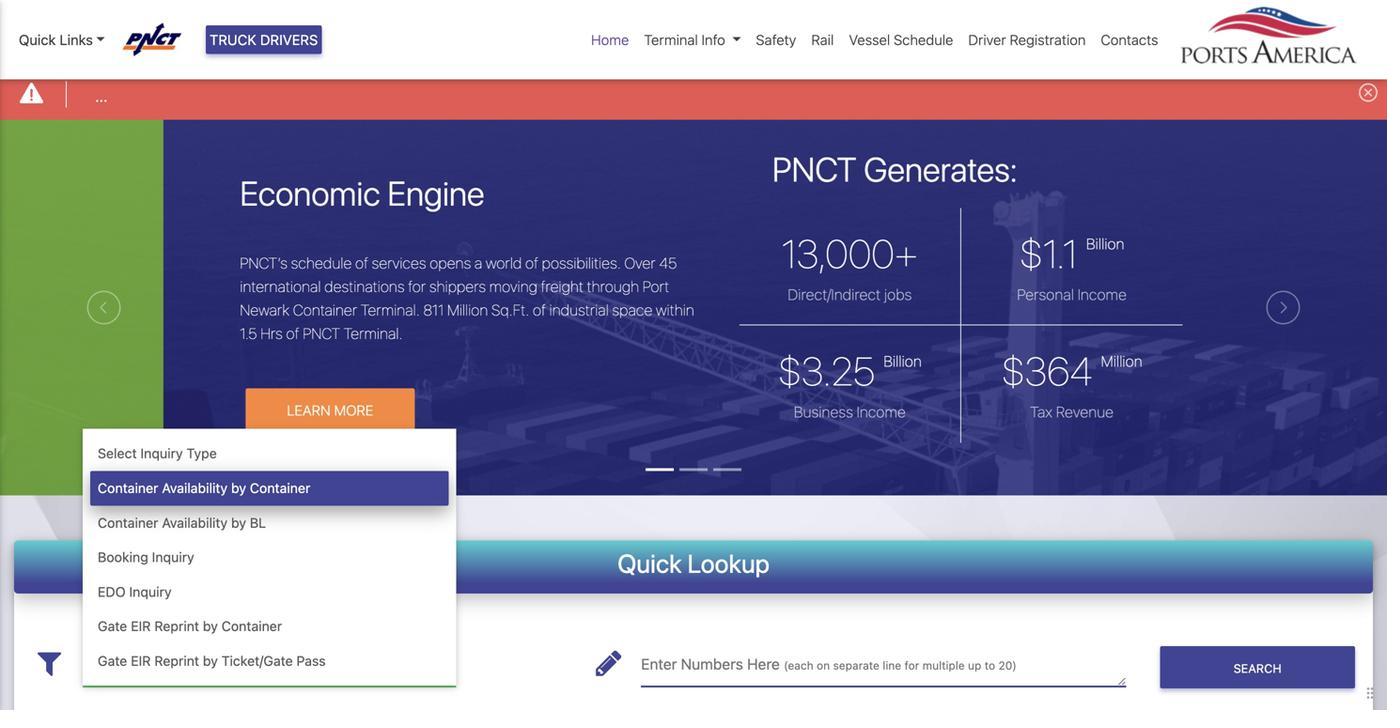 Task type: vqa. For each thing, say whether or not it's contained in the screenshot.
Million in $364 Million
yes



Task type: describe. For each thing, give the bounding box(es) containing it.
container up ticket/gate
[[221, 618, 282, 634]]

gate eir reprint by ticket/gate pass
[[98, 653, 326, 669]]

rail link
[[804, 22, 841, 58]]

pnct's schedule of services opens a world of possibilities.                                 over 45 international destinations for shippers moving freight through port newark container terminal.                                 811 million sq.ft. of industrial space within 1.5 hrs of pnct terminal.
[[221, 254, 675, 342]]

pnct inside pnct's schedule of services opens a world of possibilities.                                 over 45 international destinations for shippers moving freight through port newark container terminal.                                 811 million sq.ft. of industrial space within 1.5 hrs of pnct terminal.
[[283, 325, 321, 342]]

freight
[[522, 278, 564, 295]]

booking
[[98, 549, 148, 565]]

business income
[[775, 403, 886, 421]]

availability for bl
[[162, 515, 227, 531]]

sq.ft.
[[472, 301, 510, 319]]

through
[[568, 278, 620, 295]]

jobs
[[865, 286, 893, 304]]

pnct generates:
[[753, 149, 998, 189]]

reprint for container
[[154, 618, 199, 634]]

1.5
[[221, 325, 238, 342]]

container up the bl on the bottom left of the page
[[250, 480, 310, 496]]

1 vertical spatial terminal.
[[324, 325, 383, 342]]

20)
[[998, 659, 1017, 672]]

rail
[[811, 31, 834, 48]]

industrial
[[530, 301, 589, 319]]

hrs
[[241, 325, 263, 342]]

opens
[[410, 254, 452, 272]]

port
[[623, 278, 650, 295]]

terminal
[[644, 31, 698, 48]]

more
[[315, 402, 354, 419]]

for inside enter numbers here (each on separate line for multiple up to 20)
[[905, 659, 919, 672]]

lookup
[[687, 548, 770, 578]]

generates:
[[845, 149, 998, 189]]

gate for gate eir reprint by container
[[98, 618, 127, 634]]

select inquiry type
[[98, 446, 217, 462]]

quick for quick lookup
[[617, 548, 682, 578]]

income for $3.25
[[837, 403, 886, 421]]

search button
[[1160, 647, 1355, 689]]

home link
[[584, 22, 637, 58]]

driver registration
[[968, 31, 1086, 48]]

driver registration link
[[961, 22, 1093, 58]]

separate
[[833, 659, 880, 672]]

tax
[[1011, 403, 1033, 421]]

line
[[883, 659, 901, 672]]

welcome to port newmark container terminal image
[[13, 120, 1387, 601]]

services
[[352, 254, 407, 272]]

registration
[[1010, 31, 1086, 48]]

quick lookup
[[617, 548, 770, 578]]

enter numbers here (each on separate line for multiple up to 20)
[[641, 655, 1017, 673]]

terminal info link
[[637, 22, 748, 58]]

learn more
[[268, 402, 354, 419]]

truck drivers
[[210, 31, 318, 48]]

edo inquiry
[[98, 584, 172, 600]]

vessel schedule
[[849, 31, 953, 48]]

shippers
[[410, 278, 467, 295]]

schedule
[[894, 31, 953, 48]]

container inside pnct's schedule of services opens a world of possibilities.                                 over 45 international destinations for shippers moving freight through port newark container terminal.                                 811 million sq.ft. of industrial space within 1.5 hrs of pnct terminal.
[[274, 301, 338, 319]]

direct/indirect
[[768, 286, 861, 304]]

quick links
[[19, 31, 93, 48]]

13,000+
[[762, 230, 899, 277]]

income for $1.1
[[1058, 286, 1107, 304]]

eir for gate eir reprint by container
[[131, 618, 151, 634]]

enter
[[641, 655, 677, 673]]

of right the hrs
[[267, 325, 280, 342]]

select
[[98, 446, 137, 462]]

inquiry for booking
[[152, 549, 194, 565]]

gate for gate eir reprint by ticket/gate pass
[[98, 653, 127, 669]]

$1.1
[[1000, 230, 1059, 277]]

vessel schedule link
[[841, 22, 961, 58]]

million inside $364 million
[[1082, 352, 1123, 370]]

$1.1 billion
[[1000, 230, 1105, 277]]

type
[[186, 446, 217, 462]]

811
[[404, 301, 424, 319]]

space
[[593, 301, 633, 319]]

... alert
[[0, 69, 1387, 120]]

$364 million
[[982, 348, 1123, 394]]

revenue
[[1037, 403, 1094, 421]]

for inside pnct's schedule of services opens a world of possibilities.                                 over 45 international destinations for shippers moving freight through port newark container terminal.                                 811 million sq.ft. of industrial space within 1.5 hrs of pnct terminal.
[[389, 278, 407, 295]]

eir for gate eir reprint by ticket/gate pass
[[131, 653, 151, 669]]

terminal info
[[644, 31, 725, 48]]

container availability by container
[[98, 480, 310, 496]]

drivers
[[260, 31, 318, 48]]

... link
[[95, 85, 108, 108]]

learn more button
[[226, 388, 395, 432]]

ticket/gate
[[221, 653, 293, 669]]

billion for $1.1
[[1067, 235, 1105, 253]]

a
[[455, 254, 463, 272]]

info
[[702, 31, 725, 48]]

economic
[[221, 173, 361, 213]]

(each
[[784, 659, 813, 672]]

$3.25 billion
[[759, 348, 902, 394]]

safety link
[[748, 22, 804, 58]]

pnct's
[[221, 254, 268, 272]]



Task type: locate. For each thing, give the bounding box(es) containing it.
container availability by bl
[[98, 515, 266, 531]]

13,000+ direct/indirect jobs
[[762, 230, 899, 304]]

for up 811
[[389, 278, 407, 295]]

personal income
[[998, 286, 1107, 304]]

1 vertical spatial pnct
[[283, 325, 321, 342]]

0 horizontal spatial income
[[837, 403, 886, 421]]

0 vertical spatial pnct
[[753, 149, 837, 189]]

of
[[336, 254, 349, 272], [506, 254, 519, 272], [513, 301, 527, 319], [267, 325, 280, 342]]

billion right $1.1 on the top of page
[[1067, 235, 1105, 253]]

0 vertical spatial billion
[[1067, 235, 1105, 253]]

personal
[[998, 286, 1055, 304]]

of up destinations
[[336, 254, 349, 272]]

quick links link
[[19, 29, 105, 50]]

1 horizontal spatial million
[[1082, 352, 1123, 370]]

1 horizontal spatial income
[[1058, 286, 1107, 304]]

bl
[[250, 515, 266, 531]]

home
[[591, 31, 629, 48]]

availability down container availability by container
[[162, 515, 227, 531]]

1 horizontal spatial billion
[[1067, 235, 1105, 253]]

million inside pnct's schedule of services opens a world of possibilities.                                 over 45 international destinations for shippers moving freight through port newark container terminal.                                 811 million sq.ft. of industrial space within 1.5 hrs of pnct terminal.
[[428, 301, 469, 319]]

terminal.
[[341, 301, 401, 319], [324, 325, 383, 342]]

over
[[605, 254, 636, 272]]

reprint down gate eir reprint by container
[[154, 653, 199, 669]]

to
[[985, 659, 995, 672]]

economic engine
[[221, 173, 465, 213]]

quick for quick links
[[19, 31, 56, 48]]

$3.25
[[759, 348, 856, 394]]

pnct up the 13,000+ in the top right of the page
[[753, 149, 837, 189]]

reprint up gate eir reprint by ticket/gate pass
[[154, 618, 199, 634]]

booking inquiry
[[98, 549, 194, 565]]

income
[[1058, 286, 1107, 304], [837, 403, 886, 421]]

by left the bl on the bottom left of the page
[[231, 515, 246, 531]]

schedule
[[272, 254, 332, 272]]

million down the shippers
[[428, 301, 469, 319]]

container down destinations
[[274, 301, 338, 319]]

2 gate from the top
[[98, 653, 127, 669]]

newark
[[221, 301, 270, 319]]

flexible service image
[[0, 120, 144, 601]]

close image
[[1359, 83, 1378, 102]]

0 horizontal spatial for
[[389, 278, 407, 295]]

billion inside $1.1 billion
[[1067, 235, 1105, 253]]

1 reprint from the top
[[154, 618, 199, 634]]

quick
[[19, 31, 56, 48], [617, 548, 682, 578]]

contacts
[[1101, 31, 1158, 48]]

1 vertical spatial eir
[[131, 653, 151, 669]]

availability down type
[[162, 480, 227, 496]]

0 vertical spatial availability
[[162, 480, 227, 496]]

of right world
[[506, 254, 519, 272]]

1 vertical spatial quick
[[617, 548, 682, 578]]

for right line
[[905, 659, 919, 672]]

inquiry down "container availability by bl" at the bottom of the page
[[152, 549, 194, 565]]

1 gate from the top
[[98, 618, 127, 634]]

million up revenue
[[1082, 352, 1123, 370]]

eir
[[131, 618, 151, 634], [131, 653, 151, 669]]

0 horizontal spatial million
[[428, 301, 469, 319]]

0 vertical spatial eir
[[131, 618, 151, 634]]

2 eir from the top
[[131, 653, 151, 669]]

tax revenue
[[1011, 403, 1094, 421]]

1 vertical spatial billion
[[864, 352, 902, 370]]

edo
[[98, 584, 126, 600]]

0 vertical spatial inquiry
[[140, 446, 183, 462]]

gate
[[98, 618, 127, 634], [98, 653, 127, 669]]

contacts link
[[1093, 22, 1166, 58]]

inquiry down "booking inquiry" at the left of the page
[[129, 584, 172, 600]]

0 horizontal spatial pnct
[[283, 325, 321, 342]]

container
[[274, 301, 338, 319], [98, 480, 158, 496], [250, 480, 310, 496], [98, 515, 158, 531], [221, 618, 282, 634]]

moving
[[470, 278, 518, 295]]

0 vertical spatial for
[[389, 278, 407, 295]]

2 reprint from the top
[[154, 653, 199, 669]]

quick left links
[[19, 31, 56, 48]]

1 vertical spatial availability
[[162, 515, 227, 531]]

learn
[[268, 402, 311, 419]]

1 vertical spatial reprint
[[154, 653, 199, 669]]

container down select on the bottom left of the page
[[98, 480, 158, 496]]

by down gate eir reprint by container
[[203, 653, 218, 669]]

0 vertical spatial gate
[[98, 618, 127, 634]]

income down $3.25 billion
[[837, 403, 886, 421]]

0 vertical spatial reprint
[[154, 618, 199, 634]]

by up "container availability by bl" at the bottom of the page
[[231, 480, 246, 496]]

1 horizontal spatial quick
[[617, 548, 682, 578]]

world
[[466, 254, 503, 272]]

1 eir from the top
[[131, 618, 151, 634]]

pnct right the hrs
[[283, 325, 321, 342]]

pass
[[297, 653, 326, 669]]

1 vertical spatial inquiry
[[152, 549, 194, 565]]

1 horizontal spatial for
[[905, 659, 919, 672]]

2 availability from the top
[[162, 515, 227, 531]]

inquiry for edo
[[129, 584, 172, 600]]

0 horizontal spatial quick
[[19, 31, 56, 48]]

eir down gate eir reprint by container
[[131, 653, 151, 669]]

gate eir reprint by container
[[98, 618, 282, 634]]

1 vertical spatial for
[[905, 659, 919, 672]]

of right sq.ft.
[[513, 301, 527, 319]]

reprint for ticket/gate
[[154, 653, 199, 669]]

45
[[640, 254, 658, 272]]

inquiry for select
[[140, 446, 183, 462]]

pnct
[[753, 149, 837, 189], [283, 325, 321, 342]]

billion
[[1067, 235, 1105, 253], [864, 352, 902, 370]]

container up booking at the left of page
[[98, 515, 158, 531]]

safety
[[756, 31, 796, 48]]

2 vertical spatial inquiry
[[129, 584, 172, 600]]

eir down "edo inquiry"
[[131, 618, 151, 634]]

on
[[817, 659, 830, 672]]

within
[[637, 301, 675, 319]]

1 horizontal spatial pnct
[[753, 149, 837, 189]]

billion inside $3.25 billion
[[864, 352, 902, 370]]

0 vertical spatial terminal.
[[341, 301, 401, 319]]

up
[[968, 659, 981, 672]]

possibilities.
[[523, 254, 602, 272]]

$364
[[982, 348, 1073, 394]]

search
[[1234, 661, 1281, 676]]

1 vertical spatial income
[[837, 403, 886, 421]]

million
[[428, 301, 469, 319], [1082, 352, 1123, 370]]

0 vertical spatial income
[[1058, 286, 1107, 304]]

▼
[[447, 658, 456, 671]]

availability for container
[[162, 480, 227, 496]]

income down $1.1 billion
[[1058, 286, 1107, 304]]

numbers
[[681, 655, 743, 673]]

truck
[[210, 31, 256, 48]]

0 vertical spatial quick
[[19, 31, 56, 48]]

destinations
[[305, 278, 385, 295]]

quick left lookup
[[617, 548, 682, 578]]

1 availability from the top
[[162, 480, 227, 496]]

vessel
[[849, 31, 890, 48]]

billion for $3.25
[[864, 352, 902, 370]]

1 vertical spatial million
[[1082, 352, 1123, 370]]

1 vertical spatial gate
[[98, 653, 127, 669]]

None text field
[[83, 641, 456, 687]]

inquiry left type
[[140, 446, 183, 462]]

multiple
[[922, 659, 965, 672]]

0 horizontal spatial billion
[[864, 352, 902, 370]]

0 vertical spatial million
[[428, 301, 469, 319]]

...
[[95, 87, 108, 105]]

billion down jobs
[[864, 352, 902, 370]]

business
[[775, 403, 834, 421]]

links
[[60, 31, 93, 48]]

None text field
[[641, 641, 1126, 687]]

here
[[747, 655, 780, 673]]

inquiry
[[140, 446, 183, 462], [152, 549, 194, 565], [129, 584, 172, 600]]

truck drivers link
[[206, 25, 322, 54]]

by up gate eir reprint by ticket/gate pass
[[203, 618, 218, 634]]



